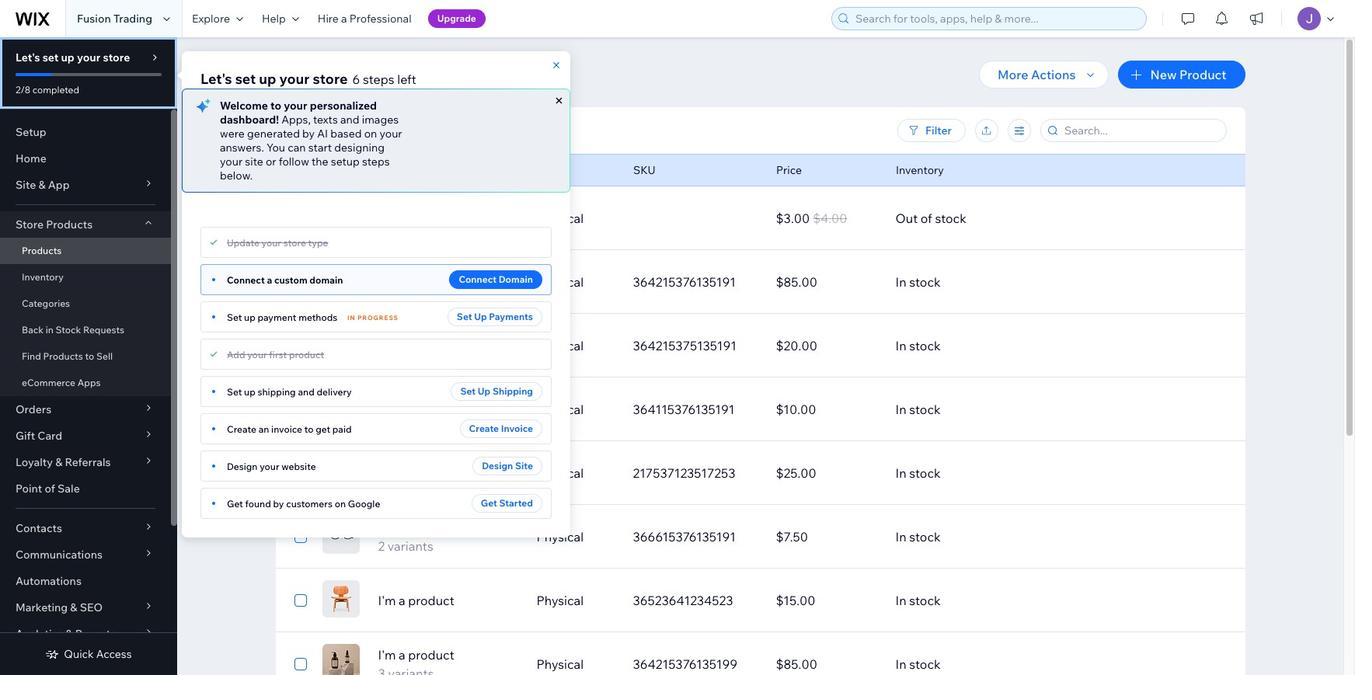 Task type: locate. For each thing, give the bounding box(es) containing it.
364115376135191 link
[[624, 391, 767, 428]]

connect domain
[[459, 274, 533, 285]]

to inside welcome to your personalized dashboard!
[[271, 99, 282, 113]]

1 $85.00 link from the top
[[767, 264, 887, 301]]

set
[[43, 51, 59, 65], [235, 70, 256, 88]]

0 horizontal spatial store
[[103, 51, 130, 65]]

0 vertical spatial set
[[43, 51, 59, 65]]

create
[[469, 423, 499, 435], [227, 423, 257, 435]]

up up 'i'm a product physical'
[[474, 311, 487, 323]]

in
[[896, 274, 907, 290], [347, 314, 356, 322], [896, 338, 907, 354], [896, 402, 907, 418], [896, 466, 907, 481], [896, 529, 907, 545], [896, 593, 907, 609], [896, 657, 907, 673]]

1 $85.00 from the top
[[776, 274, 818, 290]]

1 vertical spatial of
[[45, 482, 55, 496]]

set for let's set up your store
[[43, 51, 59, 65]]

0 vertical spatial on
[[364, 127, 377, 141]]

1 vertical spatial let's
[[201, 70, 232, 88]]

4 in stock from the top
[[896, 466, 941, 481]]

6 physical link from the top
[[528, 519, 624, 556]]

0 horizontal spatial let's
[[16, 51, 40, 65]]

Unsaved view field
[[318, 120, 402, 142]]

store down the fusion trading
[[103, 51, 130, 65]]

help
[[262, 12, 286, 26]]

stock
[[56, 324, 81, 336]]

1 vertical spatial by
[[273, 498, 284, 510]]

8 physical link from the top
[[528, 646, 624, 676]]

in for 36523641234523
[[896, 593, 907, 609]]

in stock for 364215376135191
[[896, 274, 941, 290]]

design down create invoice button
[[482, 460, 513, 472]]

store left type
[[284, 237, 306, 248]]

0 vertical spatial $85.00
[[776, 274, 818, 290]]

$85.00 link up $20.00 link
[[767, 264, 887, 301]]

get for get found by customers on google
[[227, 498, 243, 510]]

store inside sidebar element
[[103, 51, 130, 65]]

in for 364115376135191
[[896, 402, 907, 418]]

None checkbox
[[294, 209, 307, 228], [294, 400, 307, 419], [294, 592, 307, 610], [294, 209, 307, 228], [294, 400, 307, 419], [294, 592, 307, 610]]

to left get at the left bottom of page
[[305, 423, 314, 435]]

& left seo
[[70, 601, 77, 615]]

of left sale
[[45, 482, 55, 496]]

on inside apps, texts and images were generated by ai based on your answers. you can start designing your site or follow the setup steps below.
[[364, 127, 377, 141]]

4 physical link from the top
[[528, 391, 624, 428]]

gift card
[[16, 429, 62, 443]]

more actions button
[[980, 61, 1109, 89]]

find products to sell
[[22, 351, 113, 362]]

design inside design site button
[[482, 460, 513, 472]]

set left "shipping"
[[461, 386, 476, 397]]

sell
[[96, 351, 113, 362]]

let's up 2/8
[[16, 51, 40, 65]]

2 in stock link from the top
[[887, 327, 1181, 365]]

0 vertical spatial $85.00 link
[[767, 264, 887, 301]]

4 physical from the top
[[537, 402, 584, 418]]

3 i'm a product link from the top
[[369, 592, 528, 610]]

to left apps,
[[271, 99, 282, 113]]

5 in stock link from the top
[[887, 519, 1181, 556]]

0 horizontal spatial connect
[[227, 274, 265, 286]]

physical link for 366615376135191
[[528, 519, 624, 556]]

analytics & reports
[[16, 627, 116, 641]]

setup link
[[0, 119, 171, 145]]

up
[[61, 51, 75, 65], [259, 70, 276, 88], [244, 311, 256, 323], [244, 386, 256, 398]]

7 physical from the top
[[537, 593, 584, 609]]

hire a professional link
[[309, 0, 421, 37]]

0 horizontal spatial on
[[335, 498, 346, 510]]

of right out
[[921, 211, 933, 226]]

1 i'm a product from the top
[[378, 274, 455, 290]]

6 in stock link from the top
[[887, 582, 1181, 620]]

1 in stock from the top
[[896, 274, 941, 290]]

get found by customers on google
[[227, 498, 380, 510]]

$25.00 link
[[767, 455, 887, 492]]

professional
[[350, 12, 412, 26]]

1 vertical spatial site
[[515, 460, 533, 472]]

stock for 364115376135191
[[910, 402, 941, 418]]

in for 364215376135199
[[896, 657, 907, 673]]

inventory down filter button
[[896, 163, 944, 177]]

1 vertical spatial 2
[[378, 411, 385, 427]]

3
[[378, 475, 385, 491]]

$20.00 link
[[767, 327, 887, 365]]

set up payments button
[[448, 308, 543, 327]]

6 physical from the top
[[537, 529, 584, 545]]

$3.00
[[776, 211, 810, 226]]

1 get from the left
[[481, 498, 497, 509]]

1 horizontal spatial to
[[271, 99, 282, 113]]

2 $85.00 from the top
[[776, 657, 818, 673]]

8 physical from the top
[[537, 657, 584, 673]]

physical for 36523641234523
[[537, 593, 584, 609]]

get for get started
[[481, 498, 497, 509]]

set up payments
[[457, 311, 533, 323]]

answers.
[[220, 141, 264, 155]]

1 in stock link from the top
[[887, 264, 1181, 301]]

0 horizontal spatial inventory
[[22, 271, 64, 283]]

2 i'm a product link from the top
[[369, 327, 528, 365]]

0 vertical spatial and
[[340, 113, 360, 127]]

1 horizontal spatial connect
[[459, 274, 497, 285]]

create inside button
[[469, 423, 499, 435]]

store
[[103, 51, 130, 65], [313, 70, 348, 88], [284, 237, 306, 248]]

your left website
[[260, 461, 280, 472]]

4 i'm from the top
[[378, 520, 396, 536]]

inventory up categories
[[22, 271, 64, 283]]

Search for tools, apps, help & more... field
[[851, 8, 1142, 30]]

design site
[[482, 460, 533, 472]]

0 vertical spatial store
[[103, 51, 130, 65]]

set for set up payments
[[457, 311, 472, 323]]

up up the completed on the top
[[61, 51, 75, 65]]

1 horizontal spatial let's
[[201, 70, 232, 88]]

on right based at the top
[[364, 127, 377, 141]]

quick access
[[64, 648, 132, 662]]

point of sale
[[16, 482, 80, 496]]

can
[[288, 141, 306, 155]]

i'm a product 2 variants
[[378, 393, 455, 427], [378, 520, 455, 554]]

0 vertical spatial i'm a product
[[378, 274, 455, 290]]

0 vertical spatial of
[[921, 211, 933, 226]]

physical link for 36523641234523
[[528, 582, 624, 620]]

site down invoice
[[515, 460, 533, 472]]

0 vertical spatial to
[[271, 99, 282, 113]]

site down the home
[[16, 178, 36, 192]]

13
[[378, 61, 402, 88], [410, 124, 421, 138]]

set up welcome
[[235, 70, 256, 88]]

1 connect from the left
[[459, 274, 497, 285]]

by left ai
[[302, 127, 315, 141]]

& left app
[[38, 178, 46, 192]]

i'm a product physical
[[378, 329, 584, 354]]

create invoice
[[469, 423, 533, 435]]

& inside popup button
[[55, 456, 62, 470]]

2 horizontal spatial to
[[305, 423, 314, 435]]

1 vertical spatial $85.00 link
[[767, 646, 887, 676]]

1 vertical spatial $85.00
[[776, 657, 818, 673]]

i'm a product link for 364215376135191
[[369, 273, 528, 292]]

1 vertical spatial up
[[478, 386, 491, 397]]

0 vertical spatial site
[[16, 178, 36, 192]]

physical for 217537123517253
[[537, 466, 584, 481]]

1 horizontal spatial on
[[364, 127, 377, 141]]

1 horizontal spatial by
[[302, 127, 315, 141]]

physical for 366615376135191
[[537, 529, 584, 545]]

1 vertical spatial inventory
[[22, 271, 64, 283]]

your inside sidebar element
[[77, 51, 101, 65]]

13 right images
[[410, 124, 421, 138]]

create for create an invoice to get paid
[[227, 423, 257, 435]]

2 i'm from the top
[[378, 329, 396, 344]]

7 physical link from the top
[[528, 582, 624, 620]]

1 horizontal spatial get
[[481, 498, 497, 509]]

1 horizontal spatial inventory
[[896, 163, 944, 177]]

2 design from the left
[[227, 461, 258, 472]]

1 vertical spatial 13
[[410, 124, 421, 138]]

design up found
[[227, 461, 258, 472]]

connect
[[459, 274, 497, 285], [227, 274, 265, 286]]

set up 'i'm a product physical'
[[457, 311, 472, 323]]

get started button
[[472, 494, 543, 513]]

i'm a product 2 variants up 3 variants link
[[378, 393, 455, 427]]

communications
[[16, 548, 103, 562]]

you
[[267, 141, 285, 155]]

2 physical from the top
[[537, 274, 584, 290]]

below.
[[220, 169, 253, 183]]

texts
[[313, 113, 338, 127]]

2 physical link from the top
[[528, 264, 624, 301]]

get left found
[[227, 498, 243, 510]]

create left an
[[227, 423, 257, 435]]

2 i'm a product 2 variants from the top
[[378, 520, 455, 554]]

0 horizontal spatial of
[[45, 482, 55, 496]]

store for let's set up your store
[[103, 51, 130, 65]]

1 i'm a product 2 variants from the top
[[378, 393, 455, 427]]

2 down google
[[378, 539, 385, 554]]

0 horizontal spatial design
[[227, 461, 258, 472]]

1 horizontal spatial 13
[[410, 124, 421, 138]]

back
[[22, 324, 44, 336]]

based
[[331, 127, 362, 141]]

5 physical from the top
[[537, 466, 584, 481]]

let's up welcome
[[201, 70, 232, 88]]

filter
[[926, 124, 952, 138]]

by right found
[[273, 498, 284, 510]]

set up add
[[227, 311, 242, 323]]

get
[[481, 498, 497, 509], [227, 498, 243, 510]]

2 connect from the left
[[227, 274, 265, 286]]

personalized
[[310, 99, 377, 113]]

store left 6
[[313, 70, 348, 88]]

variants down 3 variants
[[388, 539, 434, 554]]

3 2 from the top
[[378, 539, 385, 554]]

6 in stock from the top
[[896, 593, 941, 609]]

7 in stock link from the top
[[887, 646, 1181, 676]]

dashboard!
[[220, 113, 279, 127]]

connect left domain
[[459, 274, 497, 285]]

product
[[408, 274, 455, 290], [408, 329, 455, 344], [289, 349, 324, 360], [408, 393, 455, 408], [408, 520, 455, 536], [408, 593, 455, 609], [408, 648, 455, 663]]

reports
[[75, 627, 116, 641]]

0 vertical spatial i'm a product 2 variants
[[378, 393, 455, 427]]

completed
[[32, 84, 79, 96]]

13 right 6
[[378, 61, 402, 88]]

& right the loyalty
[[55, 456, 62, 470]]

let's inside sidebar element
[[16, 51, 40, 65]]

a inside 'i'm a product physical'
[[399, 329, 406, 344]]

steps inside apps, texts and images were generated by ai based on your answers. you can start designing your site or follow the setup steps below.
[[362, 155, 390, 169]]

1 vertical spatial and
[[298, 386, 315, 398]]

type
[[537, 163, 561, 177]]

2 for 366615376135191
[[378, 539, 385, 554]]

progress
[[358, 314, 399, 322]]

get left started
[[481, 498, 497, 509]]

3 physical link from the top
[[528, 327, 624, 365]]

new
[[1151, 67, 1177, 82]]

physical link for 364215376135191
[[528, 264, 624, 301]]

your inside welcome to your personalized dashboard!
[[284, 99, 308, 113]]

requests
[[83, 324, 124, 336]]

1 vertical spatial i'm a product 2 variants
[[378, 520, 455, 554]]

your down let's set up your store 6 steps left
[[284, 99, 308, 113]]

2 vertical spatial i'm a product
[[378, 648, 455, 663]]

1 horizontal spatial create
[[469, 423, 499, 435]]

create left invoice
[[469, 423, 499, 435]]

4 in stock link from the top
[[887, 455, 1181, 492]]

& inside 'dropdown button'
[[38, 178, 46, 192]]

set up '2/8 completed'
[[43, 51, 59, 65]]

$25.00
[[776, 466, 817, 481]]

3 physical from the top
[[537, 338, 584, 354]]

2 vertical spatial 2
[[378, 539, 385, 554]]

$85.00 link
[[767, 264, 887, 301], [767, 646, 887, 676]]

sku
[[633, 163, 656, 177]]

0 horizontal spatial create
[[227, 423, 257, 435]]

1 vertical spatial i'm a product
[[378, 593, 455, 609]]

$85.00
[[776, 274, 818, 290], [776, 657, 818, 673]]

physical link for 364115376135191
[[528, 391, 624, 428]]

in stock
[[896, 274, 941, 290], [896, 338, 941, 354], [896, 402, 941, 418], [896, 466, 941, 481], [896, 529, 941, 545], [896, 593, 941, 609], [896, 657, 941, 673]]

3 in stock from the top
[[896, 402, 941, 418]]

set down add
[[227, 386, 242, 398]]

and right texts
[[340, 113, 360, 127]]

stock for 366615376135191
[[910, 529, 941, 545]]

of inside sidebar element
[[45, 482, 55, 496]]

home
[[16, 152, 46, 166]]

0 vertical spatial 2
[[378, 220, 385, 236]]

0 vertical spatial by
[[302, 127, 315, 141]]

None checkbox
[[294, 161, 307, 180], [294, 273, 307, 292], [294, 337, 307, 355], [294, 464, 307, 483], [294, 528, 307, 547], [294, 655, 307, 674], [294, 161, 307, 180], [294, 273, 307, 292], [294, 337, 307, 355], [294, 464, 307, 483], [294, 528, 307, 547], [294, 655, 307, 674]]

up up welcome
[[259, 70, 276, 88]]

products
[[276, 61, 371, 88], [46, 218, 93, 232], [22, 245, 62, 257], [43, 351, 83, 362]]

connect down the update
[[227, 274, 265, 286]]

in stock link
[[887, 264, 1181, 301], [887, 327, 1181, 365], [887, 391, 1181, 428], [887, 455, 1181, 492], [887, 519, 1181, 556], [887, 582, 1181, 620], [887, 646, 1181, 676]]

1 horizontal spatial design
[[482, 460, 513, 472]]

0 vertical spatial let's
[[16, 51, 40, 65]]

0 horizontal spatial and
[[298, 386, 315, 398]]

i'm a product 2 variants down 3 variants
[[378, 520, 455, 554]]

your left first
[[247, 349, 267, 360]]

up
[[474, 311, 487, 323], [478, 386, 491, 397]]

to left sell
[[85, 351, 94, 362]]

2 vertical spatial to
[[305, 423, 314, 435]]

364215376135199 link
[[624, 646, 767, 676]]

$85.00 down '$15.00' at right bottom
[[776, 657, 818, 673]]

apps
[[78, 377, 101, 389]]

stock for 217537123517253
[[910, 466, 941, 481]]

0 horizontal spatial 13
[[378, 61, 402, 88]]

of
[[921, 211, 933, 226], [45, 482, 55, 496]]

2/8
[[16, 84, 30, 96]]

0 vertical spatial steps
[[363, 72, 395, 87]]

3 in stock link from the top
[[887, 391, 1181, 428]]

physical for 364215376135191
[[537, 274, 584, 290]]

and left delivery
[[298, 386, 315, 398]]

back in stock requests
[[22, 324, 124, 336]]

2 2 from the top
[[378, 411, 385, 427]]

& up quick
[[66, 627, 73, 641]]

2 horizontal spatial store
[[313, 70, 348, 88]]

1 horizontal spatial and
[[340, 113, 360, 127]]

1 horizontal spatial set
[[235, 70, 256, 88]]

name
[[378, 163, 409, 177]]

in stock link for 36523641234523
[[887, 582, 1181, 620]]

1 vertical spatial store
[[313, 70, 348, 88]]

analytics
[[16, 627, 63, 641]]

get inside button
[[481, 498, 497, 509]]

up for payments
[[474, 311, 487, 323]]

1 vertical spatial steps
[[362, 155, 390, 169]]

1 i'm a product link from the top
[[369, 273, 528, 292]]

1 design from the left
[[482, 460, 513, 472]]

2 create from the left
[[227, 423, 257, 435]]

your down fusion
[[77, 51, 101, 65]]

5 in stock from the top
[[896, 529, 941, 545]]

0 vertical spatial up
[[474, 311, 487, 323]]

1 create from the left
[[469, 423, 499, 435]]

products up ecommerce apps on the left bottom
[[43, 351, 83, 362]]

1 vertical spatial set
[[235, 70, 256, 88]]

1 horizontal spatial store
[[284, 237, 306, 248]]

connect for connect domain
[[459, 274, 497, 285]]

2 in stock from the top
[[896, 338, 941, 354]]

0 horizontal spatial get
[[227, 498, 243, 510]]

1 horizontal spatial site
[[515, 460, 533, 472]]

0 vertical spatial 13
[[378, 61, 402, 88]]

gift
[[16, 429, 35, 443]]

let's for let's set up your store 6 steps left
[[201, 70, 232, 88]]

5 physical link from the top
[[528, 455, 624, 492]]

products up products link
[[46, 218, 93, 232]]

2 down name
[[378, 220, 385, 236]]

$85.00 link down $15.00 link on the bottom of page
[[767, 646, 887, 676]]

add
[[227, 349, 245, 360]]

0 horizontal spatial to
[[85, 351, 94, 362]]

product inside 'i'm a product physical'
[[408, 329, 455, 344]]

set inside sidebar element
[[43, 51, 59, 65]]

$85.00 for 364215376135199
[[776, 657, 818, 673]]

4 i'm a product link from the top
[[369, 646, 528, 676]]

2/8 completed
[[16, 84, 79, 96]]

variants right '3'
[[388, 475, 434, 491]]

your left site
[[220, 155, 243, 169]]

0 horizontal spatial set
[[43, 51, 59, 65]]

7 in stock from the top
[[896, 657, 941, 673]]

physical link
[[528, 200, 624, 237], [528, 264, 624, 301], [528, 327, 624, 365], [528, 391, 624, 428], [528, 455, 624, 492], [528, 519, 624, 556], [528, 582, 624, 620], [528, 646, 624, 676]]

set up shipping button
[[451, 383, 543, 401]]

connect inside button
[[459, 274, 497, 285]]

0 horizontal spatial site
[[16, 178, 36, 192]]

2 i'm a product from the top
[[378, 593, 455, 609]]

$85.00 up $20.00
[[776, 274, 818, 290]]

found
[[245, 498, 271, 510]]

and
[[340, 113, 360, 127], [298, 386, 315, 398]]

create for create invoice
[[469, 423, 499, 435]]

set for set up payment methods
[[227, 311, 242, 323]]

steps
[[363, 72, 395, 87], [362, 155, 390, 169]]

steps right 6
[[363, 72, 395, 87]]

up left "shipping"
[[478, 386, 491, 397]]

0 horizontal spatial by
[[273, 498, 284, 510]]

2 get from the left
[[227, 498, 243, 510]]

1 vertical spatial to
[[85, 351, 94, 362]]

physical link for 217537123517253
[[528, 455, 624, 492]]

2 for 364115376135191
[[378, 411, 385, 427]]

store products
[[16, 218, 93, 232]]

1 horizontal spatial of
[[921, 211, 933, 226]]

on left google
[[335, 498, 346, 510]]

i'm a product 2 variants for 364115376135191
[[378, 393, 455, 427]]

invoice
[[501, 423, 533, 435]]

steps right setup
[[362, 155, 390, 169]]

set up shipping
[[461, 386, 533, 397]]

physical
[[537, 211, 584, 226], [537, 274, 584, 290], [537, 338, 584, 354], [537, 402, 584, 418], [537, 466, 584, 481], [537, 529, 584, 545], [537, 593, 584, 609], [537, 657, 584, 673]]

2 right "paid"
[[378, 411, 385, 427]]

2 $85.00 link from the top
[[767, 646, 887, 676]]



Task type: describe. For each thing, give the bounding box(es) containing it.
364215376135199
[[633, 657, 738, 673]]

stock for 364215375135191
[[910, 338, 941, 354]]

generated
[[247, 127, 300, 141]]

3 i'm from the top
[[378, 393, 396, 408]]

13 for products 13
[[378, 61, 402, 88]]

364115376135191
[[633, 402, 735, 418]]

images
[[362, 113, 399, 127]]

out of stock
[[896, 211, 967, 226]]

1 2 from the top
[[378, 220, 385, 236]]

1 physical from the top
[[537, 211, 584, 226]]

categories
[[22, 298, 70, 309]]

in stock link for 366615376135191
[[887, 519, 1181, 556]]

more
[[998, 67, 1029, 82]]

$15.00 link
[[767, 582, 887, 620]]

Search... field
[[1060, 120, 1222, 142]]

create an invoice to get paid
[[227, 423, 352, 435]]

domain
[[499, 274, 533, 285]]

design for design your website
[[227, 461, 258, 472]]

marketing & seo button
[[0, 595, 171, 621]]

products down the store
[[22, 245, 62, 257]]

automations
[[16, 575, 82, 589]]

marketing & seo
[[16, 601, 103, 615]]

in for 364215376135191
[[896, 274, 907, 290]]

up inside sidebar element
[[61, 51, 75, 65]]

site inside 'dropdown button'
[[16, 178, 36, 192]]

orders
[[16, 403, 51, 417]]

of for point
[[45, 482, 55, 496]]

217537123517253 link
[[624, 455, 767, 492]]

product
[[1180, 67, 1227, 82]]

$10.00
[[776, 402, 817, 418]]

more actions
[[998, 67, 1076, 82]]

communications button
[[0, 542, 171, 568]]

in for 364215375135191
[[896, 338, 907, 354]]

were
[[220, 127, 245, 141]]

i'm a product for 36523641234523
[[378, 593, 455, 609]]

366615376135191
[[633, 529, 736, 545]]

loyalty
[[16, 456, 53, 470]]

products link
[[0, 238, 171, 264]]

in stock link for 364215376135199
[[887, 646, 1181, 676]]

0 vertical spatial inventory
[[896, 163, 944, 177]]

stock for 364215376135199
[[910, 657, 941, 673]]

by inside apps, texts and images were generated by ai based on your answers. you can start designing your site or follow the setup steps below.
[[302, 127, 315, 141]]

i'm a product for 364215376135191
[[378, 274, 455, 290]]

find products to sell link
[[0, 344, 171, 370]]

in stock for 364215375135191
[[896, 338, 941, 354]]

new product button
[[1118, 61, 1246, 89]]

categories link
[[0, 291, 171, 317]]

i'm inside 'i'm a product physical'
[[378, 329, 396, 344]]

new product
[[1151, 67, 1227, 82]]

get started
[[481, 498, 533, 509]]

hire
[[318, 12, 339, 26]]

ecommerce apps
[[22, 377, 101, 389]]

referrals
[[65, 456, 111, 470]]

connect for connect a custom domain
[[227, 274, 265, 286]]

set for set up shipping and delivery
[[227, 386, 242, 398]]

your right the update
[[262, 237, 281, 248]]

(
[[406, 124, 410, 138]]

apps, texts and images were generated by ai based on your answers. you can start designing your site or follow the setup steps below.
[[220, 113, 402, 183]]

store for let's set up your store 6 steps left
[[313, 70, 348, 88]]

6 i'm from the top
[[378, 648, 396, 663]]

fusion
[[77, 12, 111, 26]]

physical inside 'i'm a product physical'
[[537, 338, 584, 354]]

1 i'm from the top
[[378, 274, 396, 290]]

364215376135191 link
[[624, 264, 767, 301]]

up for shipping
[[478, 386, 491, 397]]

i'm a product link for 364215376135199
[[369, 646, 528, 676]]

up left shipping
[[244, 386, 256, 398]]

set for set up shipping
[[461, 386, 476, 397]]

card
[[38, 429, 62, 443]]

in stock for 364215376135199
[[896, 657, 941, 673]]

variants up 3 variants
[[388, 411, 434, 427]]

actions
[[1032, 67, 1076, 82]]

app
[[48, 178, 70, 192]]

in stock link for 364115376135191
[[887, 391, 1181, 428]]

13 for ( 13
[[410, 124, 421, 138]]

in for 366615376135191
[[896, 529, 907, 545]]

create invoice button
[[460, 420, 543, 439]]

custom
[[274, 274, 308, 286]]

$85.00 for 364215376135191
[[776, 274, 818, 290]]

store products button
[[0, 211, 171, 238]]

steps inside let's set up your store 6 steps left
[[363, 72, 395, 87]]

1 physical link from the top
[[528, 200, 624, 237]]

analytics & reports button
[[0, 621, 171, 648]]

3 variants
[[378, 475, 434, 491]]

in stock for 217537123517253
[[896, 466, 941, 481]]

i'm a product link for 364215375135191
[[369, 327, 528, 365]]

paid
[[333, 423, 352, 435]]

in stock for 364115376135191
[[896, 402, 941, 418]]

variants down name
[[388, 220, 434, 236]]

in stock for 366615376135191
[[896, 529, 941, 545]]

set up shipping and delivery
[[227, 386, 352, 398]]

physical link for 364215376135199
[[528, 646, 624, 676]]

design for design site
[[482, 460, 513, 472]]

in stock for 36523641234523
[[896, 593, 941, 609]]

setup
[[331, 155, 360, 169]]

your up welcome to your personalized dashboard!
[[280, 70, 310, 88]]

& for analytics
[[66, 627, 73, 641]]

your left (
[[380, 127, 402, 141]]

up left payment
[[244, 311, 256, 323]]

or
[[266, 155, 276, 169]]

type
[[308, 237, 328, 248]]

& for loyalty
[[55, 456, 62, 470]]

update your store type
[[227, 237, 328, 248]]

products inside dropdown button
[[46, 218, 93, 232]]

a inside hire a professional link
[[341, 12, 347, 26]]

$10.00 link
[[767, 391, 887, 428]]

trading
[[113, 12, 152, 26]]

marketing
[[16, 601, 68, 615]]

physical for 364115376135191
[[537, 402, 584, 418]]

in for 217537123517253
[[896, 466, 907, 481]]

36523641234523 link
[[624, 582, 767, 620]]

in progress
[[347, 314, 399, 322]]

start
[[308, 141, 332, 155]]

& for marketing
[[70, 601, 77, 615]]

364215375135191 link
[[624, 327, 767, 365]]

update
[[227, 237, 260, 248]]

3 i'm a product from the top
[[378, 648, 455, 663]]

site
[[245, 155, 263, 169]]

5 i'm from the top
[[378, 593, 396, 609]]

payment
[[258, 311, 297, 323]]

quick
[[64, 648, 94, 662]]

$20.00
[[776, 338, 818, 354]]

explore
[[192, 12, 230, 26]]

1 vertical spatial on
[[335, 498, 346, 510]]

site & app
[[16, 178, 70, 192]]

let's for let's set up your store
[[16, 51, 40, 65]]

i'm a product link for 36523641234523
[[369, 592, 528, 610]]

add your first product
[[227, 349, 324, 360]]

$85.00 link for 364215376135191
[[767, 264, 887, 301]]

stock for 36523641234523
[[910, 593, 941, 609]]

help button
[[253, 0, 309, 37]]

in stock link for 217537123517253
[[887, 455, 1181, 492]]

payments
[[489, 311, 533, 323]]

products up personalized
[[276, 61, 371, 88]]

ai
[[317, 127, 328, 141]]

in stock link for 364215375135191
[[887, 327, 1181, 365]]

stock for 364215376135191
[[910, 274, 941, 290]]

physical link for 364215375135191
[[528, 327, 624, 365]]

$85.00 link for 364215376135199
[[767, 646, 887, 676]]

connect a custom domain
[[227, 274, 343, 286]]

inventory inside sidebar element
[[22, 271, 64, 283]]

sidebar element
[[0, 37, 177, 676]]

upgrade
[[437, 12, 476, 24]]

get
[[316, 423, 331, 435]]

orders button
[[0, 397, 171, 423]]

2 vertical spatial store
[[284, 237, 306, 248]]

of for out
[[921, 211, 933, 226]]

site inside button
[[515, 460, 533, 472]]

loyalty & referrals button
[[0, 449, 171, 476]]

store
[[16, 218, 44, 232]]

contacts
[[16, 522, 62, 536]]

sale
[[58, 482, 80, 496]]

and inside apps, texts and images were generated by ai based on your answers. you can start designing your site or follow the setup steps below.
[[340, 113, 360, 127]]

welcome
[[220, 99, 268, 113]]

out
[[896, 211, 918, 226]]

i'm a product 2 variants for 366615376135191
[[378, 520, 455, 554]]

an
[[259, 423, 269, 435]]

2 variants
[[378, 220, 434, 236]]

contacts button
[[0, 515, 171, 542]]

in stock link for 364215376135191
[[887, 264, 1181, 301]]

follow
[[279, 155, 309, 169]]

& for site
[[38, 178, 46, 192]]

physical for 364215376135199
[[537, 657, 584, 673]]

access
[[96, 648, 132, 662]]

to inside the find products to sell link
[[85, 351, 94, 362]]

ecommerce
[[22, 377, 75, 389]]

set for let's set up your store 6 steps left
[[235, 70, 256, 88]]



Task type: vqa. For each thing, say whether or not it's contained in the screenshot.
3
yes



